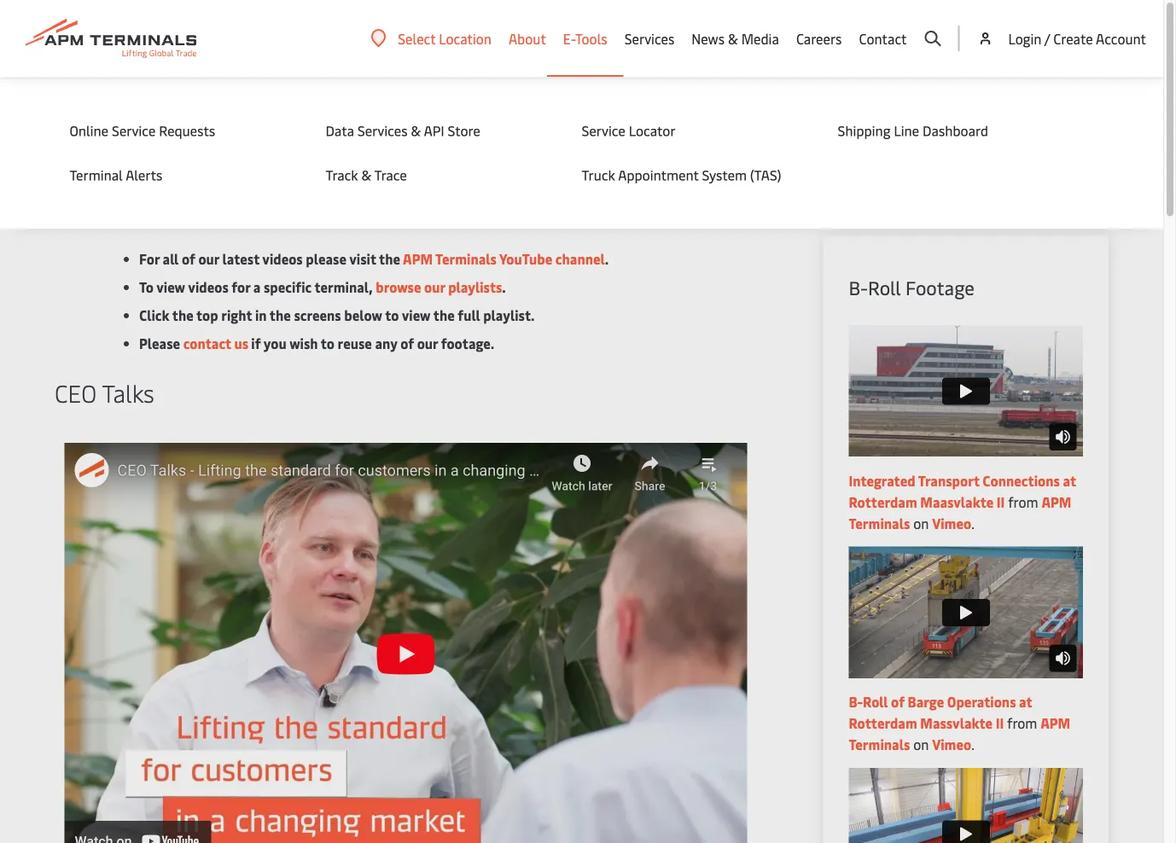 Task type: describe. For each thing, give the bounding box(es) containing it.
e-
[[563, 29, 575, 48]]

truck appointment system (tas)
[[582, 166, 781, 184]]

terminals for integrated
[[849, 514, 910, 532]]

footage
[[905, 275, 975, 300]]

0 horizontal spatial view
[[156, 278, 185, 296]]

>
[[131, 84, 137, 100]]

shipping
[[838, 121, 891, 140]]

right
[[221, 306, 252, 324]]

. down maasvlakte
[[971, 514, 975, 532]]

massvlakte
[[920, 714, 993, 732]]

requests
[[159, 121, 215, 140]]

alerts
[[126, 166, 162, 184]]

news & media button
[[692, 0, 779, 77]]

wish
[[289, 334, 318, 352]]

playlist.
[[483, 306, 535, 324]]

truck
[[582, 166, 615, 184]]

track & trace
[[326, 166, 407, 184]]

online service requests
[[70, 121, 215, 140]]

0 vertical spatial our
[[198, 250, 219, 268]]

playlists
[[448, 278, 502, 296]]

0 vertical spatial to
[[385, 306, 399, 324]]

news & media
[[692, 29, 779, 48]]

global home > video library
[[55, 84, 210, 100]]

browse
[[376, 278, 421, 296]]

all
[[163, 250, 179, 268]]

ceo
[[55, 376, 97, 408]]

careers button
[[796, 0, 842, 77]]

(tas)
[[750, 166, 781, 184]]

global
[[55, 84, 89, 100]]

data
[[326, 121, 354, 140]]

0 vertical spatial services
[[624, 29, 675, 48]]

full
[[458, 306, 480, 324]]

vimeo link for rotterdam
[[932, 514, 971, 532]]

b-roll footage
[[849, 275, 975, 300]]

data services & api store
[[326, 121, 480, 140]]

for all of our latest videos please visit the apm terminals youtube channel .
[[139, 250, 609, 268]]

you
[[264, 334, 287, 352]]

0 vertical spatial videos
[[262, 250, 303, 268]]

service locator
[[582, 121, 676, 140]]

shipping line dashboard link
[[838, 121, 1060, 140]]

data services & api store link
[[326, 121, 548, 140]]

trace
[[374, 166, 407, 184]]

barge
[[908, 692, 944, 711]]

terminal,
[[314, 278, 373, 296]]

footage.
[[441, 334, 494, 352]]

select location button
[[371, 29, 492, 48]]

below
[[344, 306, 382, 324]]

on vimeo . for rotterdam
[[910, 514, 975, 532]]

1 vertical spatial our
[[424, 278, 445, 296]]

online
[[70, 121, 108, 140]]

of for for
[[182, 250, 195, 268]]

in
[[255, 306, 267, 324]]

services button
[[624, 0, 675, 77]]

talks
[[102, 376, 154, 408]]

. down massvlakte
[[971, 735, 975, 753]]

0 vertical spatial apm
[[403, 250, 433, 268]]

connections
[[983, 471, 1060, 489]]

us
[[234, 334, 248, 352]]

select location
[[398, 29, 492, 47]]

news
[[692, 29, 725, 48]]

reuse
[[338, 334, 372, 352]]

to view videos for a specific terminal, browse our playlists .
[[139, 278, 506, 296]]

home
[[92, 84, 124, 100]]

the right in
[[270, 306, 291, 324]]

operations
[[947, 692, 1016, 711]]

please contact us if you wish to reuse any of our footage.
[[139, 334, 494, 352]]

on for rotterdam
[[913, 514, 929, 532]]

please
[[139, 334, 180, 352]]

login
[[1008, 29, 1042, 47]]

track
[[326, 166, 358, 184]]

top
[[196, 306, 218, 324]]

for
[[139, 250, 160, 268]]

truck appointment system (tas) link
[[582, 166, 804, 184]]

contact
[[859, 29, 907, 48]]

apm terminals link for operations
[[849, 714, 1070, 753]]

tools
[[575, 29, 607, 48]]

e-tools button
[[563, 0, 607, 77]]

service locator link
[[582, 121, 804, 140]]

video library
[[55, 139, 338, 206]]

system
[[702, 166, 747, 184]]

roll for of
[[863, 692, 888, 711]]

of for b-
[[891, 692, 905, 711]]

online service requests link
[[70, 121, 291, 140]]

channel
[[556, 250, 605, 268]]

dashboard
[[923, 121, 988, 140]]

location
[[439, 29, 492, 47]]

media
[[741, 29, 779, 48]]

integrated transport connections at rotterdam maasvlakte ii
[[849, 471, 1076, 511]]

latest
[[222, 250, 259, 268]]

shipping line dashboard
[[838, 121, 988, 140]]

create
[[1053, 29, 1093, 47]]



Task type: locate. For each thing, give the bounding box(es) containing it.
visit
[[349, 250, 376, 268]]

rotterdam down barge
[[849, 714, 917, 732]]

roll for footage
[[868, 275, 901, 300]]

1 vertical spatial library
[[189, 139, 338, 206]]

1 vertical spatial videos
[[188, 278, 229, 296]]

apm terminals down transport
[[849, 492, 1071, 532]]

1 vertical spatial view
[[402, 306, 431, 324]]

service down >
[[112, 121, 156, 140]]

1 b- from the top
[[849, 275, 868, 300]]

2 vertical spatial terminals
[[849, 735, 910, 753]]

library
[[173, 84, 210, 100], [189, 139, 338, 206]]

of right the any
[[400, 334, 414, 352]]

vimeo link
[[932, 514, 971, 532], [932, 735, 971, 753]]

1 vertical spatial services
[[357, 121, 408, 140]]

& left 'api'
[[411, 121, 421, 140]]

1 vertical spatial of
[[400, 334, 414, 352]]

&
[[728, 29, 738, 48], [411, 121, 421, 140], [361, 166, 371, 184]]

1 horizontal spatial of
[[400, 334, 414, 352]]

apm terminals down the operations
[[849, 714, 1070, 753]]

apm terminals for operations
[[849, 714, 1070, 753]]

at right connections
[[1063, 471, 1076, 489]]

specific
[[264, 278, 312, 296]]

2 vertical spatial of
[[891, 692, 905, 711]]

0 vertical spatial on vimeo .
[[910, 514, 975, 532]]

1 horizontal spatial at
[[1063, 471, 1076, 489]]

videos
[[262, 250, 303, 268], [188, 278, 229, 296]]

1 vertical spatial on
[[913, 735, 929, 753]]

1 vertical spatial apm terminals
[[849, 714, 1070, 753]]

e-tools
[[563, 29, 607, 48]]

rotterdam inside integrated transport connections at rotterdam maasvlakte ii
[[849, 492, 917, 511]]

2 b- from the top
[[849, 692, 863, 711]]

select
[[398, 29, 436, 47]]

1 vertical spatial b-
[[849, 692, 863, 711]]

about
[[509, 29, 546, 48]]

at inside integrated transport connections at rotterdam maasvlakte ii
[[1063, 471, 1076, 489]]

apm for integrated transport connections at rotterdam maasvlakte ii
[[1042, 492, 1071, 511]]

0 horizontal spatial to
[[321, 334, 335, 352]]

0 vertical spatial b-
[[849, 275, 868, 300]]

1 rotterdam from the top
[[849, 492, 917, 511]]

b- left 'footage'
[[849, 275, 868, 300]]

ii inside integrated transport connections at rotterdam maasvlakte ii
[[997, 492, 1005, 511]]

video
[[140, 84, 170, 100], [55, 139, 176, 206]]

our right browse
[[424, 278, 445, 296]]

click the top right in the screens below to view the full playlist.
[[139, 306, 535, 324]]

of inside b-roll of barge operations at rotterdam massvlakte ii
[[891, 692, 905, 711]]

1 vertical spatial terminals
[[849, 514, 910, 532]]

& left trace
[[361, 166, 371, 184]]

1 vertical spatial to
[[321, 334, 335, 352]]

2 service from the left
[[582, 121, 625, 140]]

the right visit at the left top of the page
[[379, 250, 400, 268]]

line
[[894, 121, 919, 140]]

from for at
[[1004, 714, 1041, 732]]

account
[[1096, 29, 1146, 47]]

roll left 'footage'
[[868, 275, 901, 300]]

vimeo down maasvlakte
[[932, 514, 971, 532]]

ii down connections
[[997, 492, 1005, 511]]

0 vertical spatial vimeo
[[932, 514, 971, 532]]

apm terminals link down the operations
[[849, 714, 1070, 753]]

0 vertical spatial of
[[182, 250, 195, 268]]

1 vimeo from the top
[[932, 514, 971, 532]]

service
[[112, 121, 156, 140], [582, 121, 625, 140]]

the
[[379, 250, 400, 268], [172, 306, 194, 324], [270, 306, 291, 324], [433, 306, 455, 324]]

on vimeo . for operations
[[910, 735, 975, 753]]

. down apm terminals youtube channel link
[[502, 278, 506, 296]]

youtube
[[499, 250, 552, 268]]

videos up the specific
[[262, 250, 303, 268]]

rotterdam
[[849, 492, 917, 511], [849, 714, 917, 732]]

0 vertical spatial ii
[[997, 492, 1005, 511]]

roll left barge
[[863, 692, 888, 711]]

0 vertical spatial &
[[728, 29, 738, 48]]

appointment
[[618, 166, 699, 184]]

to right below
[[385, 306, 399, 324]]

a
[[253, 278, 261, 296]]

from for maasvlakte
[[1005, 492, 1042, 511]]

.
[[605, 250, 609, 268], [502, 278, 506, 296], [971, 514, 975, 532], [971, 735, 975, 753]]

ii down the operations
[[996, 714, 1004, 732]]

1 apm terminals link from the top
[[849, 492, 1071, 532]]

b-
[[849, 275, 868, 300], [849, 692, 863, 711]]

view
[[156, 278, 185, 296], [402, 306, 431, 324]]

1 service from the left
[[112, 121, 156, 140]]

0 vertical spatial on
[[913, 514, 929, 532]]

terminals down barge
[[849, 735, 910, 753]]

our left latest
[[198, 250, 219, 268]]

0 vertical spatial at
[[1063, 471, 1076, 489]]

1 vertical spatial vimeo link
[[932, 735, 971, 753]]

roll inside b-roll of barge operations at rotterdam massvlakte ii
[[863, 692, 888, 711]]

locator
[[629, 121, 676, 140]]

1 vertical spatial ii
[[996, 714, 1004, 732]]

1 horizontal spatial service
[[582, 121, 625, 140]]

b-roll of barge operations at rotterdam massvlakte ii link
[[849, 692, 1032, 732]]

2 vimeo from the top
[[932, 735, 971, 753]]

1 vertical spatial apm
[[1042, 492, 1071, 511]]

0 vertical spatial apm terminals
[[849, 492, 1071, 532]]

contact us link
[[183, 334, 248, 352]]

0 horizontal spatial videos
[[188, 278, 229, 296]]

b- left barge
[[849, 692, 863, 711]]

track & trace link
[[326, 166, 548, 184]]

click
[[139, 306, 169, 324]]

videos up top
[[188, 278, 229, 296]]

0 horizontal spatial of
[[182, 250, 195, 268]]

& inside popup button
[[728, 29, 738, 48]]

0 vertical spatial vimeo link
[[932, 514, 971, 532]]

of right all
[[182, 250, 195, 268]]

from
[[1005, 492, 1042, 511], [1004, 714, 1041, 732]]

& for media
[[728, 29, 738, 48]]

about button
[[509, 0, 546, 77]]

1 vertical spatial rotterdam
[[849, 714, 917, 732]]

contact
[[183, 334, 231, 352]]

ceo talks
[[55, 376, 154, 408]]

0 horizontal spatial &
[[361, 166, 371, 184]]

1 apm terminals from the top
[[849, 492, 1071, 532]]

view right to
[[156, 278, 185, 296]]

0 horizontal spatial service
[[112, 121, 156, 140]]

login / create account
[[1008, 29, 1146, 47]]

1 horizontal spatial services
[[624, 29, 675, 48]]

screens
[[294, 306, 341, 324]]

1 on vimeo . from the top
[[910, 514, 975, 532]]

roll
[[868, 275, 901, 300], [863, 692, 888, 711]]

if
[[251, 334, 261, 352]]

1 horizontal spatial videos
[[262, 250, 303, 268]]

terminal alerts
[[70, 166, 162, 184]]

from down the operations
[[1004, 714, 1041, 732]]

apm terminals link for rotterdam
[[849, 492, 1071, 532]]

at right the operations
[[1019, 692, 1032, 711]]

1 horizontal spatial view
[[402, 306, 431, 324]]

apm terminals link down transport
[[849, 492, 1071, 532]]

& for trace
[[361, 166, 371, 184]]

1 vertical spatial vimeo
[[932, 735, 971, 753]]

login / create account link
[[977, 0, 1146, 77]]

rotterdam down integrated on the bottom
[[849, 492, 917, 511]]

0 vertical spatial apm terminals link
[[849, 492, 1071, 532]]

1 vimeo link from the top
[[932, 514, 971, 532]]

0 horizontal spatial at
[[1019, 692, 1032, 711]]

ii
[[997, 492, 1005, 511], [996, 714, 1004, 732]]

services
[[624, 29, 675, 48], [357, 121, 408, 140]]

0 vertical spatial library
[[173, 84, 210, 100]]

vimeo link down maasvlakte
[[932, 514, 971, 532]]

of left barge
[[891, 692, 905, 711]]

2 vertical spatial &
[[361, 166, 371, 184]]

2 horizontal spatial &
[[728, 29, 738, 48]]

1 vertical spatial from
[[1004, 714, 1041, 732]]

2 vimeo link from the top
[[932, 735, 971, 753]]

for
[[232, 278, 250, 296]]

at inside b-roll of barge operations at rotterdam massvlakte ii
[[1019, 692, 1032, 711]]

2 vertical spatial apm
[[1041, 714, 1070, 732]]

2 on vimeo . from the top
[[910, 735, 975, 753]]

b- for b-roll footage
[[849, 275, 868, 300]]

on down maasvlakte
[[913, 514, 929, 532]]

on vimeo . down maasvlakte
[[910, 514, 975, 532]]

0 vertical spatial view
[[156, 278, 185, 296]]

to right "wish"
[[321, 334, 335, 352]]

of
[[182, 250, 195, 268], [400, 334, 414, 352], [891, 692, 905, 711]]

rotterdam inside b-roll of barge operations at rotterdam massvlakte ii
[[849, 714, 917, 732]]

integrated transport connections at rotterdam maasvlakte ii link
[[849, 471, 1076, 511]]

apm terminals link
[[849, 492, 1071, 532], [849, 714, 1070, 753]]

the left top
[[172, 306, 194, 324]]

1 horizontal spatial to
[[385, 306, 399, 324]]

2 apm terminals link from the top
[[849, 714, 1070, 753]]

please
[[306, 250, 346, 268]]

apm terminals
[[849, 492, 1071, 532], [849, 714, 1070, 753]]

any
[[375, 334, 397, 352]]

the left full
[[433, 306, 455, 324]]

1 vertical spatial roll
[[863, 692, 888, 711]]

on for operations
[[913, 735, 929, 753]]

2 vertical spatial our
[[417, 334, 438, 352]]

& right news
[[728, 29, 738, 48]]

services right tools
[[624, 29, 675, 48]]

apm terminals youtube channel link
[[403, 250, 605, 268]]

careers
[[796, 29, 842, 48]]

1 horizontal spatial &
[[411, 121, 421, 140]]

0 vertical spatial video
[[140, 84, 170, 100]]

view down browse
[[402, 306, 431, 324]]

vimeo for rotterdam
[[932, 514, 971, 532]]

0 vertical spatial terminals
[[435, 250, 497, 268]]

b- inside b-roll of barge operations at rotterdam massvlakte ii
[[849, 692, 863, 711]]

store
[[448, 121, 480, 140]]

1 vertical spatial video
[[55, 139, 176, 206]]

terminals down integrated on the bottom
[[849, 514, 910, 532]]

apm terminals for rotterdam
[[849, 492, 1071, 532]]

browse our playlists link
[[376, 278, 502, 296]]

contact button
[[859, 0, 907, 77]]

. right youtube
[[605, 250, 609, 268]]

2 horizontal spatial of
[[891, 692, 905, 711]]

2 apm terminals from the top
[[849, 714, 1070, 753]]

terminal alerts link
[[70, 166, 291, 184]]

1 vertical spatial on vimeo .
[[910, 735, 975, 753]]

terminals
[[435, 250, 497, 268], [849, 514, 910, 532], [849, 735, 910, 753]]

terminal
[[70, 166, 123, 184]]

global home link
[[55, 84, 124, 100]]

terminals for b-
[[849, 735, 910, 753]]

at
[[1063, 471, 1076, 489], [1019, 692, 1032, 711]]

apm for b-roll of barge operations at rotterdam massvlakte ii
[[1041, 714, 1070, 732]]

transport
[[918, 471, 980, 489]]

on vimeo . down massvlakte
[[910, 735, 975, 753]]

on down b-roll of barge operations at rotterdam massvlakte ii link
[[913, 735, 929, 753]]

ii inside b-roll of barge operations at rotterdam massvlakte ii
[[996, 714, 1004, 732]]

maasvlakte
[[920, 492, 994, 511]]

1 vertical spatial &
[[411, 121, 421, 140]]

vimeo for operations
[[932, 735, 971, 753]]

0 vertical spatial roll
[[868, 275, 901, 300]]

api
[[424, 121, 444, 140]]

services right data
[[357, 121, 408, 140]]

0 vertical spatial rotterdam
[[849, 492, 917, 511]]

our left the footage.
[[417, 334, 438, 352]]

vimeo down massvlakte
[[932, 735, 971, 753]]

0 vertical spatial from
[[1005, 492, 1042, 511]]

1 vertical spatial apm terminals link
[[849, 714, 1070, 753]]

from down connections
[[1005, 492, 1042, 511]]

vimeo link for operations
[[932, 735, 971, 753]]

2 on from the top
[[913, 735, 929, 753]]

1 vertical spatial at
[[1019, 692, 1032, 711]]

vimeo link down massvlakte
[[932, 735, 971, 753]]

terminals up playlists in the top left of the page
[[435, 250, 497, 268]]

service up truck at top
[[582, 121, 625, 140]]

0 horizontal spatial services
[[357, 121, 408, 140]]

b- for b-roll of barge operations at rotterdam massvlakte ii
[[849, 692, 863, 711]]

vimeo
[[932, 514, 971, 532], [932, 735, 971, 753]]

2 rotterdam from the top
[[849, 714, 917, 732]]

1 on from the top
[[913, 514, 929, 532]]



Task type: vqa. For each thing, say whether or not it's contained in the screenshot.
Service
yes



